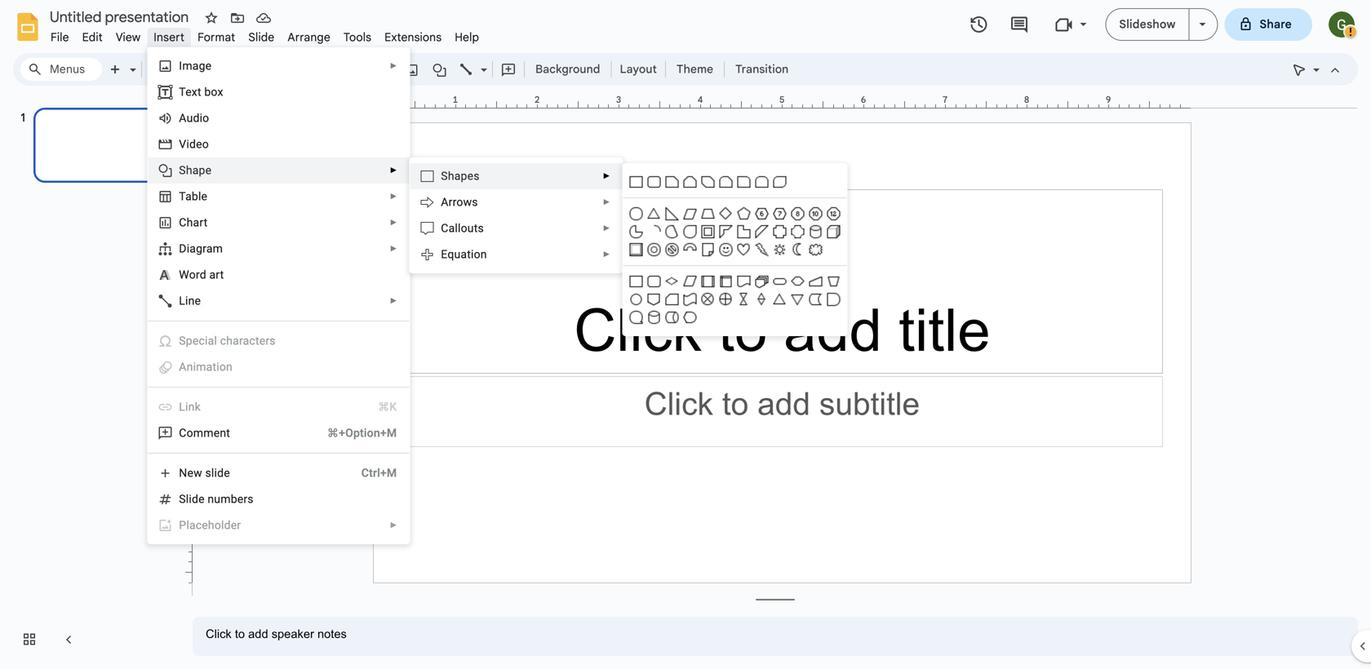 Task type: locate. For each thing, give the bounding box(es) containing it.
extensions
[[385, 30, 442, 44]]

lin
[[179, 400, 195, 414]]

►
[[390, 61, 398, 71], [390, 166, 398, 175], [603, 171, 611, 181], [390, 192, 398, 201], [603, 198, 611, 207], [390, 218, 398, 227], [603, 224, 611, 233], [390, 244, 398, 253], [603, 250, 611, 259], [390, 296, 398, 306], [390, 521, 398, 530]]

le
[[198, 190, 207, 203]]

menu item up ment
[[158, 399, 397, 415]]

flowchart: direct access storage image
[[663, 309, 681, 327]]

box
[[204, 85, 223, 99]]

lin k
[[179, 400, 201, 414]]

snip and round single corner rectangle image
[[717, 173, 735, 191]]

equation e element
[[441, 248, 492, 261]]

menu item down characters
[[158, 359, 397, 376]]

chart h element
[[179, 216, 213, 229]]

art up d iagram
[[193, 216, 208, 229]]

s hape
[[179, 164, 212, 177]]

teardrop image
[[681, 223, 699, 241]]

parallelogram image
[[681, 205, 699, 223]]

► for quation
[[603, 250, 611, 259]]

4 row from the top
[[627, 241, 843, 259]]

4 menu item from the top
[[158, 518, 398, 534]]

⌘+option+m
[[327, 427, 397, 440]]

a left dio
[[179, 111, 187, 125]]

flowchart: display image
[[681, 309, 699, 327]]

co m ment
[[179, 427, 230, 440]]

edit menu item
[[76, 28, 109, 47]]

⌘k
[[378, 400, 397, 414]]

menu bar inside menu bar "banner"
[[44, 21, 486, 48]]

c h art
[[179, 216, 208, 229]]

i
[[179, 59, 182, 73]]

► inside "menu item"
[[390, 521, 398, 530]]

2 row from the top
[[627, 205, 843, 223]]

s hapes
[[441, 169, 480, 183]]

shape s element
[[179, 164, 216, 177]]

view menu item
[[109, 28, 147, 47]]

0 horizontal spatial c
[[179, 216, 187, 229]]

menu
[[109, 47, 410, 669], [409, 158, 623, 273], [622, 163, 848, 336]]

shape image
[[431, 58, 449, 81]]

right triangle image
[[663, 205, 681, 223]]

flowchart: manual operation image
[[825, 273, 843, 291]]

flowchart: multidocument image
[[753, 273, 771, 291]]

help menu item
[[448, 28, 486, 47]]

tools
[[344, 30, 372, 44]]

u
[[187, 111, 193, 125]]

e quation
[[441, 248, 487, 261]]

d
[[179, 242, 187, 256]]

edit
[[82, 30, 103, 44]]

h
[[187, 216, 193, 229]]

line q element
[[179, 294, 206, 308]]

1 vertical spatial art
[[209, 268, 224, 282]]

flowchart: decision image
[[663, 273, 681, 291]]

flowchart: summing junction image
[[699, 291, 717, 309]]

flowchart: preparation image
[[789, 273, 807, 291]]

cube image
[[825, 223, 843, 241]]

i mage
[[179, 59, 212, 73]]

w
[[179, 268, 189, 282]]

text box t element
[[179, 85, 228, 99]]

menu bar
[[44, 21, 486, 48]]

share
[[1260, 17, 1292, 31]]

s down v
[[179, 164, 186, 177]]

row
[[627, 173, 843, 191], [627, 205, 843, 223], [627, 223, 843, 241], [627, 241, 843, 259], [627, 273, 843, 291], [627, 291, 843, 309], [627, 309, 843, 327]]

2 vertical spatial a
[[179, 360, 187, 374]]

menu item down the numbers
[[158, 518, 398, 534]]

flowchart: connector image
[[627, 291, 645, 309]]

plaque image
[[789, 223, 807, 241]]

1 menu item from the top
[[158, 333, 397, 349]]

s up a rrows
[[441, 169, 448, 183]]

shapes s element
[[441, 169, 485, 183]]

round diagonal corner rectangle image
[[771, 173, 789, 191]]

oval image
[[627, 205, 645, 223]]

flowchart: data image
[[681, 273, 699, 291]]

art right ord
[[209, 268, 224, 282]]

hexagon image
[[753, 205, 771, 223]]

s for hapes
[[441, 169, 448, 183]]

slideshow button
[[1106, 8, 1190, 41]]

menu bar containing file
[[44, 21, 486, 48]]

menu item up nimation
[[158, 333, 397, 349]]

t
[[179, 85, 185, 99]]

insert menu item
[[147, 28, 191, 47]]

allouts
[[449, 222, 484, 235]]

slide menu item
[[242, 28, 281, 47]]

quation
[[448, 248, 487, 261]]

1 horizontal spatial art
[[209, 268, 224, 282]]

p
[[179, 519, 186, 532]]

slide
[[205, 467, 230, 480]]

slide numbers e element
[[179, 493, 259, 506]]

0 vertical spatial art
[[193, 216, 208, 229]]

ext
[[185, 85, 201, 99]]

v ideo
[[179, 138, 209, 151]]

navigation
[[0, 92, 180, 669]]

flowchart: document image
[[735, 273, 753, 291]]

iagram
[[187, 242, 223, 256]]

a rrows
[[441, 196, 478, 209]]

pie image
[[627, 223, 645, 241]]

rectangle image
[[627, 173, 645, 191]]

slideshow
[[1119, 17, 1176, 31]]

background button
[[528, 57, 608, 82]]

a inside "menu item"
[[179, 360, 187, 374]]

ta
[[179, 190, 192, 203]]

c
[[199, 334, 205, 348]]

ial
[[205, 334, 217, 348]]

rrows
[[449, 196, 478, 209]]

diamond image
[[717, 205, 735, 223]]

a
[[179, 111, 187, 125], [441, 196, 449, 209], [179, 360, 187, 374]]

octagon image
[[789, 205, 807, 223]]

5 row from the top
[[627, 273, 843, 291]]

0 vertical spatial a
[[179, 111, 187, 125]]

Rename text field
[[44, 7, 198, 26]]

a for rrows
[[441, 196, 449, 209]]

new slide n element
[[179, 467, 235, 480]]

0 horizontal spatial s
[[179, 164, 186, 177]]

2 menu item from the top
[[158, 359, 397, 376]]

arrows a element
[[441, 196, 483, 209]]

a down "spe"
[[179, 360, 187, 374]]

ctrl+m element
[[342, 465, 397, 482]]

insert image image
[[403, 58, 422, 81]]

share button
[[1225, 8, 1313, 41]]

► for hape
[[390, 166, 398, 175]]

7 row from the top
[[627, 309, 843, 327]]

chord image
[[663, 223, 681, 241]]

round single corner rectangle image
[[735, 173, 753, 191]]

round same side corner rectangle image
[[753, 173, 771, 191]]

arc image
[[645, 223, 663, 241]]

flowchart: stored data image
[[807, 291, 825, 309]]

c up e at top left
[[441, 222, 449, 235]]

animation a element
[[179, 360, 237, 374]]

layout
[[620, 62, 657, 76]]

application
[[0, 0, 1371, 669]]

ta b le
[[179, 190, 207, 203]]

snip diagonal corner rectangle image
[[699, 173, 717, 191]]

file
[[51, 30, 69, 44]]

m
[[193, 427, 203, 440]]

menu containing s
[[409, 158, 623, 273]]

c up d
[[179, 216, 187, 229]]

table b element
[[179, 190, 212, 203]]

3 menu item from the top
[[158, 399, 397, 415]]

a down s hapes
[[441, 196, 449, 209]]

flowchart: off-page connector image
[[645, 291, 663, 309]]

cross image
[[771, 223, 789, 241]]

menu item
[[158, 333, 397, 349], [158, 359, 397, 376], [158, 399, 397, 415], [158, 518, 398, 534]]

spe c ial characters
[[179, 334, 276, 348]]

flowchart: alternate process image
[[645, 273, 663, 291]]

► for laceholder
[[390, 521, 398, 530]]

flowchart: predefined process image
[[699, 273, 717, 291]]

heart image
[[735, 241, 753, 259]]

c
[[179, 216, 187, 229], [441, 222, 449, 235]]

application containing slideshow
[[0, 0, 1371, 669]]

word art w element
[[179, 268, 229, 282]]

diagram d element
[[179, 242, 228, 256]]

flowchart: card image
[[663, 291, 681, 309]]

0 horizontal spatial art
[[193, 216, 208, 229]]

Star checkbox
[[200, 7, 223, 29]]

1 horizontal spatial s
[[441, 169, 448, 183]]

frame image
[[699, 223, 717, 241]]

slid
[[179, 493, 198, 506]]

slide
[[248, 30, 275, 44]]

laceholder
[[186, 519, 241, 532]]

art
[[193, 216, 208, 229], [209, 268, 224, 282]]

flowchart: punched tape image
[[681, 291, 699, 309]]

s
[[179, 164, 186, 177], [441, 169, 448, 183]]

⌘k element
[[358, 399, 397, 415]]

folded corner image
[[699, 241, 717, 259]]

ideo
[[186, 138, 209, 151]]

menu item containing spe
[[158, 333, 397, 349]]

1 horizontal spatial c
[[441, 222, 449, 235]]

1 vertical spatial a
[[441, 196, 449, 209]]



Task type: vqa. For each thing, say whether or not it's contained in the screenshot.
Snap to
no



Task type: describe. For each thing, give the bounding box(es) containing it.
main toolbar
[[101, 57, 797, 82]]

callouts c element
[[441, 222, 489, 235]]

nimation
[[187, 360, 233, 374]]

e
[[198, 493, 205, 506]]

1 row from the top
[[627, 173, 843, 191]]

image i element
[[179, 59, 217, 73]]

donut image
[[645, 241, 663, 259]]

help
[[455, 30, 479, 44]]

flowchart: or image
[[717, 291, 735, 309]]

rounded rectangle image
[[645, 173, 663, 191]]

mode and view toolbar
[[1286, 0, 1359, 431]]

slid e numbers
[[179, 493, 254, 506]]

format menu item
[[191, 28, 242, 47]]

a for nimation
[[179, 360, 187, 374]]

flowchart: magnetic disk image
[[645, 309, 663, 327]]

dodecagon image
[[825, 205, 843, 223]]

numbers
[[208, 493, 254, 506]]

hape
[[186, 164, 212, 177]]

layout button
[[615, 57, 662, 82]]

a nimation
[[179, 360, 233, 374]]

tools menu item
[[337, 28, 378, 47]]

moon image
[[789, 241, 807, 259]]

audio u element
[[179, 111, 214, 125]]

ctrl+m
[[361, 467, 397, 480]]

p laceholder
[[179, 519, 241, 532]]

half frame image
[[717, 223, 735, 241]]

Menus field
[[20, 58, 102, 81]]

spe
[[179, 334, 199, 348]]

v
[[179, 138, 186, 151]]

theme
[[677, 62, 714, 76]]

"no" symbol image
[[663, 241, 681, 259]]

diagonal stripe image
[[753, 223, 771, 241]]

► for mage
[[390, 61, 398, 71]]

menu item containing lin
[[158, 399, 397, 415]]

c for h
[[179, 216, 187, 229]]

3 row from the top
[[627, 223, 843, 241]]

link k element
[[179, 400, 206, 414]]

special characters c element
[[179, 334, 281, 348]]

transition button
[[728, 57, 796, 82]]

ord
[[189, 268, 206, 282]]

► for hapes
[[603, 171, 611, 181]]

flowchart: sequential access storage image
[[627, 309, 645, 327]]

video v element
[[179, 138, 214, 151]]

menu item containing p
[[158, 518, 398, 534]]

b
[[192, 190, 198, 203]]

trapezoid image
[[699, 205, 717, 223]]

e
[[441, 248, 448, 261]]

s for hape
[[179, 164, 186, 177]]

can image
[[807, 223, 825, 241]]

snip same side corner rectangle image
[[681, 173, 699, 191]]

lightning bolt image
[[753, 241, 771, 259]]

menu bar banner
[[0, 0, 1371, 669]]

n ew slide
[[179, 467, 230, 480]]

n
[[179, 467, 187, 480]]

a u dio
[[179, 111, 209, 125]]

flowchart: sort image
[[753, 291, 771, 309]]

triangle image
[[645, 205, 663, 223]]

format
[[198, 30, 235, 44]]

placeholder p element
[[179, 519, 246, 532]]

presentation options image
[[1200, 23, 1206, 26]]

mage
[[182, 59, 212, 73]]

block arc image
[[681, 241, 699, 259]]

flowchart: process image
[[627, 273, 645, 291]]

characters
[[220, 334, 276, 348]]

⌘+option+m element
[[308, 425, 397, 442]]

w ord art
[[179, 268, 224, 282]]

smiley face image
[[717, 241, 735, 259]]

cloud image
[[807, 241, 825, 259]]

d iagram
[[179, 242, 223, 256]]

flowchart: delay image
[[825, 291, 843, 309]]

flowchart: merge image
[[789, 291, 807, 309]]

► for iagram
[[390, 244, 398, 253]]

► for allouts
[[603, 224, 611, 233]]

sun image
[[771, 241, 789, 259]]

extensions menu item
[[378, 28, 448, 47]]

heptagon image
[[771, 205, 789, 223]]

hapes
[[448, 169, 480, 183]]

menu containing i
[[109, 47, 410, 669]]

t ext box
[[179, 85, 223, 99]]

flowchart: internal storage image
[[717, 273, 735, 291]]

insert
[[154, 30, 185, 44]]

line
[[179, 294, 201, 308]]

ment
[[203, 427, 230, 440]]

transition
[[736, 62, 789, 76]]

snip single corner rectangle image
[[663, 173, 681, 191]]

6 row from the top
[[627, 291, 843, 309]]

arrange
[[288, 30, 331, 44]]

k
[[195, 400, 201, 414]]

background
[[535, 62, 600, 76]]

dio
[[193, 111, 209, 125]]

flowchart: collate image
[[735, 291, 753, 309]]

art for c h art
[[193, 216, 208, 229]]

decagon image
[[807, 205, 825, 223]]

view
[[116, 30, 141, 44]]

theme button
[[669, 57, 721, 82]]

regular pentagon image
[[735, 205, 753, 223]]

ew
[[187, 467, 202, 480]]

co
[[179, 427, 193, 440]]

c allouts
[[441, 222, 484, 235]]

arrange menu item
[[281, 28, 337, 47]]

art for w ord art
[[209, 268, 224, 282]]

l shape image
[[735, 223, 753, 241]]

flowchart: extract image
[[771, 291, 789, 309]]

► for rrows
[[603, 198, 611, 207]]

comment m element
[[179, 427, 235, 440]]

bevel image
[[627, 241, 645, 259]]

flowchart: manual input image
[[807, 273, 825, 291]]

a for u
[[179, 111, 187, 125]]

c for allouts
[[441, 222, 449, 235]]

flowchart: terminator image
[[771, 273, 789, 291]]

file menu item
[[44, 28, 76, 47]]

menu item containing a
[[158, 359, 397, 376]]



